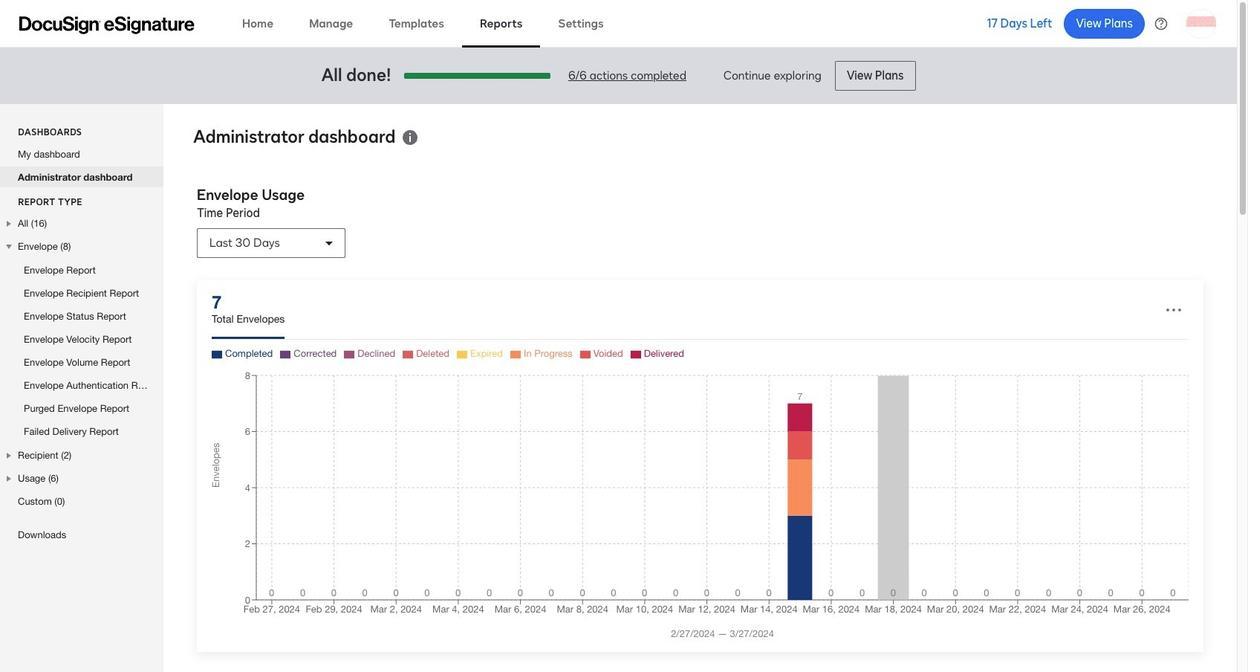 Task type: locate. For each thing, give the bounding box(es) containing it.
your uploaded profile image image
[[1187, 9, 1217, 38]]

region
[[210, 340, 1189, 639]]



Task type: describe. For each thing, give the bounding box(es) containing it.
docusign esignature image
[[19, 16, 195, 34]]



Task type: vqa. For each thing, say whether or not it's contained in the screenshot.
star filled image
no



